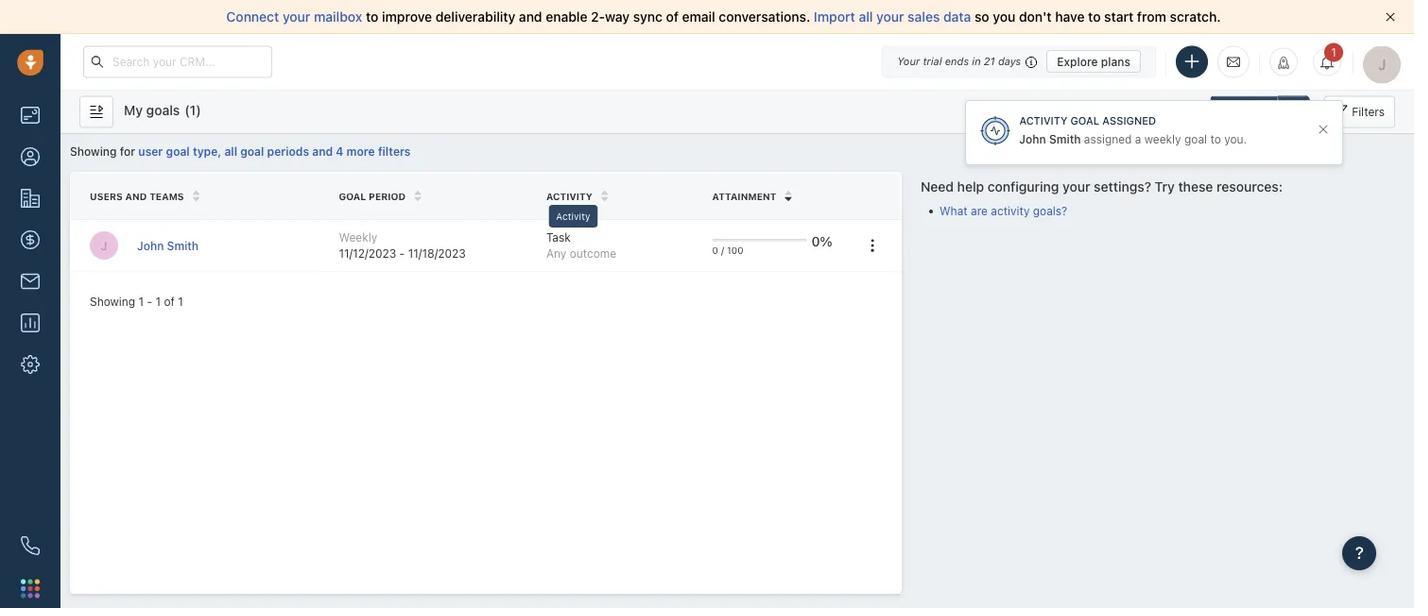 Task type: vqa. For each thing, say whether or not it's contained in the screenshot.
2nd the "your" from left
no



Task type: locate. For each thing, give the bounding box(es) containing it.
goal right add
[[1246, 105, 1268, 119]]

0 vertical spatial smith
[[1050, 133, 1081, 146]]

11/18/2023
[[408, 247, 466, 261]]

1 horizontal spatial goal
[[1071, 115, 1100, 127]]

of
[[666, 9, 679, 25], [164, 295, 175, 308]]

0 left /
[[713, 245, 719, 256]]

phone image
[[21, 537, 40, 556]]

and left 4
[[312, 145, 333, 158]]

assigned
[[1103, 115, 1157, 127]]

weekly
[[339, 231, 378, 244]]

activity for activity goal assigned john smith assigned a weekly goal to you.
[[1020, 115, 1068, 127]]

goal right weekly at the top right
[[1185, 133, 1208, 146]]

1 horizontal spatial all
[[859, 9, 873, 25]]

1 vertical spatial of
[[164, 295, 175, 308]]

1 horizontal spatial 0
[[812, 234, 820, 249]]

you.
[[1225, 133, 1247, 146]]

0 horizontal spatial john
[[137, 239, 164, 253]]

period
[[369, 191, 406, 202]]

so
[[975, 9, 990, 25]]

)
[[196, 103, 201, 118]]

need
[[921, 179, 954, 195]]

enable
[[546, 9, 588, 25]]

2 horizontal spatial your
[[1063, 179, 1091, 195]]

need help configuring your settings? try these resources: what are activity goals? activity
[[556, 179, 1283, 222]]

periods
[[267, 145, 309, 158]]

1 vertical spatial showing
[[90, 295, 135, 308]]

way
[[605, 9, 630, 25]]

john right the j
[[137, 239, 164, 253]]

0
[[812, 234, 820, 249], [713, 245, 719, 256]]

1 vertical spatial all
[[224, 145, 237, 158]]

goal
[[1071, 115, 1100, 127], [339, 191, 366, 202]]

improve
[[382, 9, 432, 25]]

task any outcome
[[546, 231, 617, 261]]

your
[[898, 55, 920, 68]]

close image
[[1386, 12, 1396, 22], [1319, 125, 1329, 134]]

your inside need help configuring your settings? try these resources: what are activity goals? activity
[[1063, 179, 1091, 195]]

to inside activity goal assigned john smith assigned a weekly goal to you.
[[1211, 133, 1222, 146]]

0 vertical spatial activity
[[1020, 115, 1068, 127]]

my goals ( 1 )
[[124, 103, 201, 118]]

activity
[[1020, 115, 1068, 127], [546, 191, 593, 202], [556, 211, 590, 222]]

- inside weekly 11/12/2023 - 11/18/2023
[[400, 247, 405, 261]]

activity up activity tooltip
[[546, 191, 593, 202]]

to right mailbox
[[366, 9, 379, 25]]

your trial ends in 21 days
[[898, 55, 1021, 68]]

2 horizontal spatial and
[[519, 9, 542, 25]]

1 link
[[1314, 43, 1344, 76]]

0 vertical spatial goal
[[1071, 115, 1100, 127]]

john up "configuring"
[[1020, 133, 1047, 146]]

all right type,
[[224, 145, 237, 158]]

your left mailbox
[[283, 9, 311, 25]]

1 horizontal spatial smith
[[1050, 133, 1081, 146]]

0 horizontal spatial smith
[[167, 239, 199, 253]]

2 horizontal spatial to
[[1211, 133, 1222, 146]]

all right import
[[859, 9, 873, 25]]

to left you.
[[1211, 133, 1222, 146]]

2 vertical spatial activity
[[556, 211, 590, 222]]

- right 11/12/2023
[[400, 247, 405, 261]]

- for 11/18/2023
[[400, 247, 405, 261]]

goals
[[146, 103, 180, 118]]

0 horizontal spatial -
[[147, 295, 152, 308]]

trial
[[923, 55, 942, 68]]

and right users
[[125, 191, 147, 202]]

1
[[1332, 46, 1337, 59], [190, 103, 196, 118], [139, 295, 144, 308], [156, 295, 161, 308], [178, 295, 183, 308]]

0 horizontal spatial goal
[[339, 191, 366, 202]]

1 vertical spatial and
[[312, 145, 333, 158]]

showing for showing 1 - 1 of 1
[[90, 295, 135, 308]]

john
[[1020, 133, 1047, 146], [137, 239, 164, 253]]

0 vertical spatial and
[[519, 9, 542, 25]]

add
[[1221, 105, 1242, 119]]

1 horizontal spatial your
[[877, 9, 905, 25]]

1 horizontal spatial john
[[1020, 133, 1047, 146]]

of right sync
[[666, 9, 679, 25]]

to
[[366, 9, 379, 25], [1089, 9, 1101, 25], [1211, 133, 1222, 146]]

- down john smith 'link'
[[147, 295, 152, 308]]

smith inside 'link'
[[167, 239, 199, 253]]

goal left periods
[[240, 145, 264, 158]]

goal period
[[339, 191, 406, 202]]

0 horizontal spatial and
[[125, 191, 147, 202]]

your
[[283, 9, 311, 25], [877, 9, 905, 25], [1063, 179, 1091, 195]]

user
[[138, 145, 163, 158]]

showing down the j
[[90, 295, 135, 308]]

1 vertical spatial smith
[[167, 239, 199, 253]]

scratch.
[[1170, 9, 1221, 25]]

days
[[999, 55, 1021, 68]]

goal inside activity goal assigned john smith assigned a weekly goal to you.
[[1185, 133, 1208, 146]]

user goal type, all goal periods and 4 more filters link
[[138, 145, 411, 158]]

2 vertical spatial and
[[125, 191, 147, 202]]

0 horizontal spatial close image
[[1319, 125, 1329, 134]]

john smith link
[[137, 238, 199, 254]]

activity inside activity goal assigned john smith assigned a weekly goal to you.
[[1020, 115, 1068, 127]]

- for 1
[[147, 295, 152, 308]]

all
[[859, 9, 873, 25], [224, 145, 237, 158]]

1 vertical spatial john
[[137, 239, 164, 253]]

goal
[[1246, 105, 1268, 119], [1185, 133, 1208, 146], [166, 145, 190, 158], [240, 145, 264, 158]]

smith left 'assigned'
[[1050, 133, 1081, 146]]

0 vertical spatial -
[[400, 247, 405, 261]]

showing left for
[[70, 145, 117, 158]]

(
[[185, 103, 190, 118]]

deliverability
[[436, 9, 516, 25]]

freshworks switcher image
[[21, 580, 40, 599]]

0 horizontal spatial your
[[283, 9, 311, 25]]

of down john smith 'link'
[[164, 295, 175, 308]]

your left sales
[[877, 9, 905, 25]]

goal left period
[[339, 191, 366, 202]]

and left the enable
[[519, 9, 542, 25]]

and
[[519, 9, 542, 25], [312, 145, 333, 158], [125, 191, 147, 202]]

1 horizontal spatial of
[[666, 9, 679, 25]]

0 horizontal spatial to
[[366, 9, 379, 25]]

2-
[[591, 9, 605, 25]]

0 vertical spatial john
[[1020, 133, 1047, 146]]

0 for 0 / 100
[[713, 245, 719, 256]]

smith down teams
[[167, 239, 199, 253]]

your up goals? at the right top
[[1063, 179, 1091, 195]]

0 vertical spatial of
[[666, 9, 679, 25]]

0 horizontal spatial 0
[[713, 245, 719, 256]]

showing for user goal type, all goal periods and 4 more filters
[[70, 145, 411, 158]]

add goal button
[[1211, 96, 1278, 128]]

explore plans link
[[1047, 50, 1141, 73]]

1 vertical spatial activity
[[546, 191, 593, 202]]

more
[[347, 145, 375, 158]]

filters
[[378, 145, 411, 158]]

1 horizontal spatial close image
[[1386, 12, 1396, 22]]

1 vertical spatial -
[[147, 295, 152, 308]]

0 right 100
[[812, 234, 820, 249]]

1 vertical spatial goal
[[339, 191, 366, 202]]

1 horizontal spatial and
[[312, 145, 333, 158]]

activity up task
[[556, 211, 590, 222]]

to left the start
[[1089, 9, 1101, 25]]

what
[[940, 204, 968, 217]]

goal up 'assigned'
[[1071, 115, 1100, 127]]

-
[[400, 247, 405, 261], [147, 295, 152, 308]]

0 vertical spatial showing
[[70, 145, 117, 158]]

activity inside need help configuring your settings? try these resources: what are activity goals? activity
[[556, 211, 590, 222]]

1 horizontal spatial -
[[400, 247, 405, 261]]

activity down days
[[1020, 115, 1068, 127]]



Task type: describe. For each thing, give the bounding box(es) containing it.
0 / 100
[[713, 245, 744, 256]]

what are activity goals? link
[[940, 204, 1068, 217]]

don't
[[1019, 9, 1052, 25]]

/
[[721, 245, 724, 256]]

conversations.
[[719, 9, 811, 25]]

activity for activity
[[546, 191, 593, 202]]

any
[[546, 247, 567, 261]]

goal right the user
[[166, 145, 190, 158]]

weekly
[[1145, 133, 1182, 146]]

weekly 11/12/2023 - 11/18/2023
[[339, 231, 466, 261]]

task
[[546, 231, 571, 244]]

activity tooltip
[[549, 205, 598, 233]]

plans
[[1102, 55, 1131, 68]]

type,
[[193, 145, 221, 158]]

attainment
[[713, 191, 777, 202]]

goal inside activity goal assigned john smith assigned a weekly goal to you.
[[1071, 115, 1100, 127]]

john smith
[[137, 239, 199, 253]]

1 horizontal spatial to
[[1089, 9, 1101, 25]]

ends
[[945, 55, 969, 68]]

mailbox
[[314, 9, 363, 25]]

0 horizontal spatial of
[[164, 295, 175, 308]]

john inside activity goal assigned john smith assigned a weekly goal to you.
[[1020, 133, 1047, 146]]

4
[[336, 145, 344, 158]]

send email image
[[1227, 54, 1241, 70]]

users
[[90, 191, 123, 202]]

users and teams
[[90, 191, 184, 202]]

connect
[[226, 9, 279, 25]]

from
[[1138, 9, 1167, 25]]

0 for 0 %
[[812, 234, 820, 249]]

filters button
[[1324, 96, 1396, 128]]

import
[[814, 9, 856, 25]]

connect your mailbox to improve deliverability and enable 2-way sync of email conversations. import all your sales data so you don't have to start from scratch.
[[226, 9, 1221, 25]]

in
[[972, 55, 981, 68]]

filters
[[1353, 105, 1385, 119]]

email
[[682, 9, 716, 25]]

john inside john smith 'link'
[[137, 239, 164, 253]]

j
[[101, 239, 107, 253]]

goal inside button
[[1246, 105, 1268, 119]]

0 vertical spatial close image
[[1386, 12, 1396, 22]]

1 vertical spatial close image
[[1319, 125, 1329, 134]]

sync
[[633, 9, 663, 25]]

phone element
[[11, 528, 49, 565]]

a
[[1136, 133, 1142, 146]]

are
[[971, 204, 988, 217]]

showing for showing for user goal type, all goal periods and 4 more filters
[[70, 145, 117, 158]]

Search your CRM... text field
[[83, 46, 272, 78]]

my
[[124, 103, 143, 118]]

11/12/2023
[[339, 247, 396, 261]]

add goal
[[1221, 105, 1268, 119]]

sales
[[908, 9, 940, 25]]

explore
[[1057, 55, 1098, 68]]

100
[[727, 245, 744, 256]]

resources:
[[1217, 179, 1283, 195]]

teams
[[149, 191, 184, 202]]

showing 1 - 1 of 1
[[90, 295, 183, 308]]

what's new image
[[1278, 56, 1291, 70]]

outcome
[[570, 247, 617, 261]]

0 horizontal spatial all
[[224, 145, 237, 158]]

you
[[993, 9, 1016, 25]]

assigned
[[1085, 133, 1132, 146]]

connect your mailbox link
[[226, 9, 366, 25]]

activity goal assigned john smith assigned a weekly goal to you.
[[1020, 115, 1247, 146]]

configuring
[[988, 179, 1060, 195]]

try
[[1155, 179, 1175, 195]]

smith inside activity goal assigned john smith assigned a weekly goal to you.
[[1050, 133, 1081, 146]]

goals?
[[1033, 204, 1068, 217]]

data
[[944, 9, 972, 25]]

0 vertical spatial all
[[859, 9, 873, 25]]

settings?
[[1094, 179, 1152, 195]]

explore plans
[[1057, 55, 1131, 68]]

have
[[1056, 9, 1085, 25]]

0 %
[[812, 234, 833, 249]]

%
[[820, 234, 833, 249]]

21
[[984, 55, 996, 68]]

import all your sales data link
[[814, 9, 975, 25]]

for
[[120, 145, 135, 158]]

help
[[958, 179, 985, 195]]

these
[[1179, 179, 1214, 195]]

start
[[1105, 9, 1134, 25]]

activity
[[991, 204, 1030, 217]]



